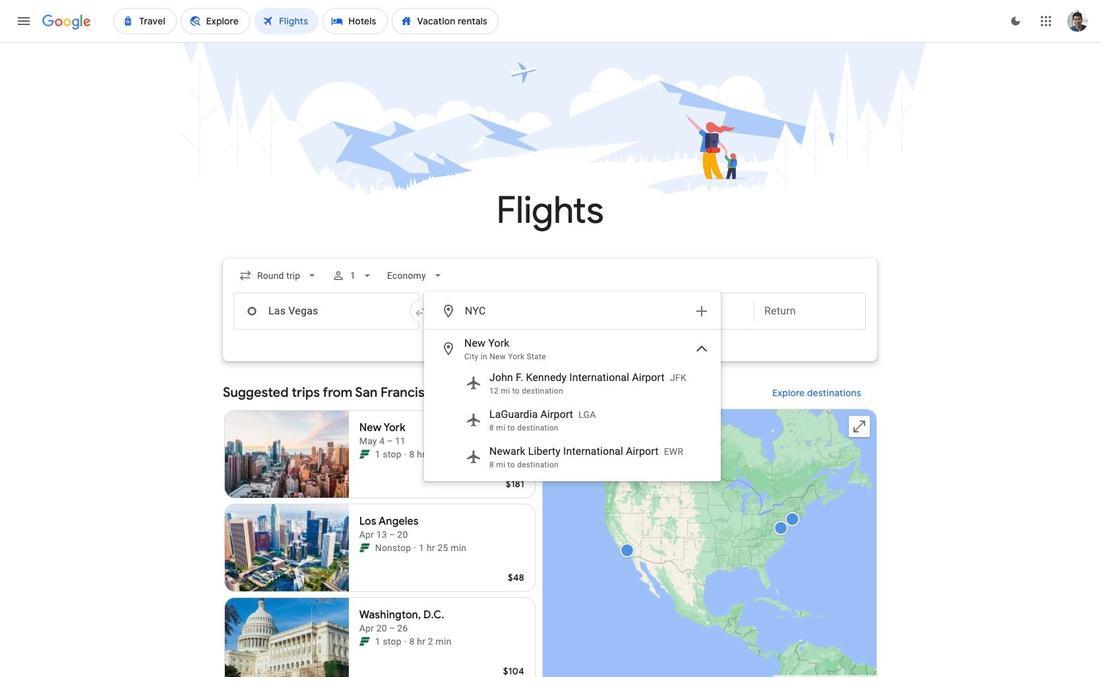 Task type: vqa. For each thing, say whether or not it's contained in the screenshot.
181 US dollars text box at the left bottom
yes



Task type: locate. For each thing, give the bounding box(es) containing it.
Where from? text field
[[234, 293, 420, 330]]

frontier image
[[360, 543, 370, 554], [360, 637, 370, 647]]

 image for frontier image associated with the 104 us dollars text field
[[404, 636, 407, 649]]

main menu image
[[16, 13, 32, 29]]

 image
[[404, 448, 407, 461]]

None field
[[234, 264, 324, 288], [382, 264, 450, 288], [234, 264, 324, 288], [382, 264, 450, 288]]

48 US dollars text field
[[508, 572, 525, 584]]

Where to?  text field
[[465, 296, 686, 327]]

frontier image for 48 us dollars text box
[[360, 543, 370, 554]]

1 vertical spatial frontier image
[[360, 637, 370, 647]]

1 horizontal spatial  image
[[414, 542, 417, 555]]

2 frontier image from the top
[[360, 637, 370, 647]]

laguardia airport (lga) option
[[425, 402, 721, 439]]

Departure text field
[[653, 294, 745, 329]]

enter your destination dialog
[[424, 292, 721, 482]]

 image
[[414, 542, 417, 555], [404, 636, 407, 649]]

0 horizontal spatial  image
[[404, 636, 407, 649]]

0 vertical spatial frontier image
[[360, 543, 370, 554]]

newark liberty international airport (ewr) option
[[425, 439, 721, 476]]

list box
[[425, 330, 721, 481]]

0 vertical spatial  image
[[414, 542, 417, 555]]

frontier image for the 104 us dollars text field
[[360, 637, 370, 647]]

1 vertical spatial  image
[[404, 636, 407, 649]]

change appearance image
[[1001, 5, 1032, 37]]

suggested trips from san francisco region
[[223, 378, 878, 678]]

1 frontier image from the top
[[360, 543, 370, 554]]

104 US dollars text field
[[503, 666, 525, 678]]

list box inside the enter your destination dialog
[[425, 330, 721, 481]]

 image for 48 us dollars text box frontier image
[[414, 542, 417, 555]]



Task type: describe. For each thing, give the bounding box(es) containing it.
Flight search field
[[213, 259, 888, 482]]

Return text field
[[765, 294, 856, 329]]

frontier image
[[360, 449, 370, 460]]

toggle nearby airports for new york image
[[694, 341, 710, 357]]

new york option
[[425, 333, 721, 365]]

john f. kennedy international airport (jfk) option
[[425, 365, 721, 402]]

destination, select multiple airports image
[[694, 304, 710, 319]]

181 US dollars text field
[[506, 479, 525, 490]]



